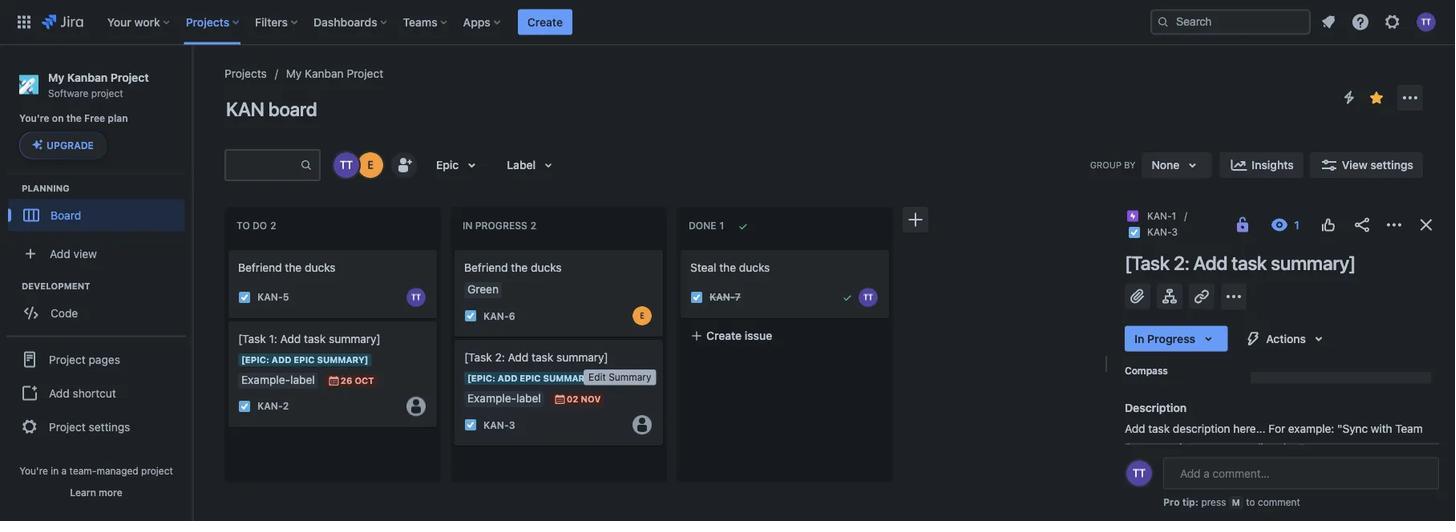 Task type: locate. For each thing, give the bounding box(es) containing it.
development group
[[8, 279, 192, 334]]

search image
[[1157, 16, 1170, 28]]

0 horizontal spatial ducks
[[305, 261, 336, 274]]

[task
[[1125, 252, 1170, 274], [238, 332, 266, 345], [464, 351, 492, 364]]

upgrade
[[46, 140, 94, 151]]

project down 'dashboards' popup button
[[347, 67, 383, 80]]

details
[[1135, 491, 1173, 504]]

kan- for bottommost 'kan-3' link
[[483, 419, 509, 430]]

1 vertical spatial projects
[[224, 67, 267, 80]]

kan-2
[[257, 401, 289, 412]]

create issue image
[[445, 329, 464, 348]]

development image
[[2, 276, 22, 295]]

task image left kan-7 link
[[690, 291, 703, 304]]

summary] up the edit
[[556, 351, 608, 364]]

26 october 2023 image
[[328, 374, 341, 387]]

projects up the sidebar navigation 'icon'
[[186, 15, 229, 28]]

[task 2: add task summary]
[[1125, 252, 1356, 274], [464, 351, 608, 364]]

project pages
[[49, 353, 120, 366]]

1 vertical spatial progress
[[1147, 332, 1196, 345]]

0 vertical spatial settings
[[1370, 158, 1413, 172]]

6
[[509, 310, 515, 321]]

a
[[61, 465, 67, 476]]

add left view
[[50, 247, 70, 260]]

26 october 2023 image
[[328, 374, 341, 387]]

create left issue
[[706, 329, 742, 342]]

1 befriend from the left
[[238, 261, 282, 274]]

add a child issue image
[[1160, 287, 1179, 306]]

task
[[1232, 252, 1267, 274], [304, 332, 326, 345], [532, 351, 553, 364], [1148, 422, 1170, 435]]

sidebar navigation image
[[175, 64, 210, 96]]

1 vertical spatial create
[[706, 329, 742, 342]]

0 vertical spatial [task 2: add task summary]
[[1125, 252, 1356, 274]]

0 vertical spatial create
[[527, 15, 563, 28]]

2: down kan-6 link at bottom left
[[495, 351, 505, 364]]

assignee: terry turtle image
[[406, 288, 426, 307], [859, 288, 878, 307]]

Search field
[[1150, 9, 1311, 35]]

the right steal
[[719, 261, 736, 274]]

project up add shortcut
[[49, 353, 86, 366]]

0 vertical spatial you're
[[19, 113, 49, 124]]

details element
[[1125, 478, 1439, 517]]

star kan board image
[[1367, 88, 1386, 107]]

project settings
[[49, 420, 130, 433]]

1 horizontal spatial my
[[286, 67, 302, 80]]

add view button
[[10, 238, 183, 270]]

my up software
[[48, 71, 64, 84]]

on
[[52, 113, 64, 124]]

plan
[[108, 113, 128, 124]]

befriend the ducks for 2:
[[464, 261, 562, 274]]

add up the 'saturn'
[[1125, 422, 1145, 435]]

befriend down in progress element
[[464, 261, 508, 274]]

0 horizontal spatial in progress
[[463, 220, 527, 231]]

1 vertical spatial [task
[[238, 332, 266, 345]]

1 horizontal spatial create
[[706, 329, 742, 342]]

kan- for kan-7 link
[[710, 292, 735, 303]]

you're for you're in a team-managed project
[[19, 465, 48, 476]]

1 horizontal spatial befriend
[[464, 261, 508, 274]]

my kanban project software project
[[48, 71, 149, 98]]

appswitcher icon image
[[14, 12, 34, 32]]

befriend the ducks down in progress element
[[464, 261, 562, 274]]

you're in a team-managed project
[[19, 465, 173, 476]]

you're left on at the top of the page
[[19, 113, 49, 124]]

0 horizontal spatial kan-3 link
[[483, 418, 515, 432]]

[task 2: add task summary] down 6
[[464, 351, 608, 364]]

1 horizontal spatial ducks
[[531, 261, 562, 274]]

0 horizontal spatial project
[[91, 87, 123, 98]]

task image for kan-7
[[690, 291, 703, 304]]

you're left the in on the bottom of the page
[[19, 465, 48, 476]]

1 horizontal spatial summary]
[[556, 351, 608, 364]]

banner
[[0, 0, 1455, 45]]

summary] down vote options: no one has voted for this issue yet. 'icon'
[[1271, 252, 1356, 274]]

kanban
[[305, 67, 344, 80], [67, 71, 108, 84]]

group containing project pages
[[6, 335, 186, 449]]

my
[[286, 67, 302, 80], [48, 71, 64, 84]]

oct
[[355, 375, 374, 386]]

1 vertical spatial 2:
[[495, 351, 505, 364]]

progress for in progress "dropdown button"
[[1147, 332, 1196, 345]]

none
[[1152, 158, 1180, 172]]

1 horizontal spatial kan-3 link
[[1147, 224, 1178, 241]]

ducks down in progress element
[[531, 261, 562, 274]]

0 vertical spatial kan-3
[[1147, 227, 1178, 238]]

progress up compass on the right of the page
[[1147, 332, 1196, 345]]

unassigned image
[[633, 415, 652, 435]]

kan
[[226, 98, 264, 120]]

ducks
[[305, 261, 336, 274], [531, 261, 562, 274], [739, 261, 770, 274]]

to do
[[237, 220, 267, 231]]

0 vertical spatial summary]
[[1271, 252, 1356, 274]]

1 horizontal spatial kanban
[[305, 67, 344, 80]]

0 horizontal spatial summary]
[[329, 332, 381, 345]]

[task down create issue image
[[464, 351, 492, 364]]

progress
[[475, 220, 527, 231], [1147, 332, 1196, 345]]

2 befriend the ducks from the left
[[464, 261, 562, 274]]

2: down copy link to issue 'icon'
[[1174, 252, 1189, 274]]

kanban up board
[[305, 67, 344, 80]]

edit summary tooltip
[[584, 370, 656, 385]]

0 horizontal spatial befriend the ducks
[[238, 261, 336, 274]]

kanban for my kanban project
[[305, 67, 344, 80]]

you're
[[19, 113, 49, 124], [19, 465, 48, 476]]

0 horizontal spatial assignee: terry turtle image
[[406, 288, 426, 307]]

0 vertical spatial in progress
[[463, 220, 527, 231]]

2 vertical spatial summary]
[[556, 351, 608, 364]]

planning image
[[2, 178, 22, 197]]

1 ducks from the left
[[305, 261, 336, 274]]

projects
[[186, 15, 229, 28], [224, 67, 267, 80]]

befriend the ducks
[[238, 261, 336, 274], [464, 261, 562, 274]]

add
[[50, 247, 70, 260], [1193, 252, 1228, 274], [280, 332, 301, 345], [508, 351, 529, 364], [49, 386, 70, 400], [1125, 422, 1145, 435]]

[task up attach icon
[[1125, 252, 1170, 274]]

settings inside group
[[89, 420, 130, 433]]

1 horizontal spatial progress
[[1147, 332, 1196, 345]]

project up plan
[[91, 87, 123, 98]]

1 horizontal spatial in progress
[[1134, 332, 1196, 345]]

1 befriend the ducks from the left
[[238, 261, 336, 274]]

2 befriend from the left
[[464, 261, 508, 274]]

summary
[[609, 372, 651, 383]]

add shortcut button
[[6, 377, 186, 409]]

projects up kan
[[224, 67, 267, 80]]

create right the "apps" dropdown button
[[527, 15, 563, 28]]

in
[[463, 220, 473, 231], [1134, 332, 1144, 345]]

example:
[[1288, 422, 1334, 435]]

2 vertical spatial [task
[[464, 351, 492, 364]]

board
[[268, 98, 317, 120]]

add inside dropdown button
[[50, 247, 70, 260]]

[task for kan-2
[[238, 332, 266, 345]]

0 vertical spatial task image
[[238, 400, 251, 413]]

in progress for in progress element
[[463, 220, 527, 231]]

upgrade button
[[20, 133, 106, 158]]

in progress up compass on the right of the page
[[1134, 332, 1196, 345]]

pro tip: press m to comment
[[1163, 497, 1300, 508]]

0 horizontal spatial my
[[48, 71, 64, 84]]

project settings link
[[6, 409, 186, 444]]

ducks for 1:
[[305, 261, 336, 274]]

task image
[[238, 400, 251, 413], [464, 418, 477, 431]]

0 horizontal spatial create
[[527, 15, 563, 28]]

jira image
[[42, 12, 83, 32], [42, 12, 83, 32]]

my inside my kanban project software project
[[48, 71, 64, 84]]

settings down add shortcut button
[[89, 420, 130, 433]]

my up board
[[286, 67, 302, 80]]

create
[[527, 15, 563, 28], [706, 329, 742, 342]]

0 horizontal spatial kanban
[[67, 71, 108, 84]]

befriend up kan-5
[[238, 261, 282, 274]]

1 vertical spatial you're
[[19, 465, 48, 476]]

[task 2: add task summary] up the add app icon
[[1125, 252, 1356, 274]]

task image left kan-5 'link' at the left of the page
[[238, 291, 251, 304]]

0 vertical spatial in
[[463, 220, 473, 231]]

kan-1
[[1147, 210, 1176, 221]]

task image
[[1128, 226, 1141, 239], [238, 291, 251, 304], [690, 291, 703, 304], [464, 309, 477, 322]]

kan-7
[[710, 292, 741, 303]]

your work button
[[102, 9, 176, 35]]

1 horizontal spatial project
[[141, 465, 173, 476]]

in progress inside "dropdown button"
[[1134, 332, 1196, 345]]

add left shortcut
[[49, 386, 70, 400]]

progress for in progress element
[[475, 220, 527, 231]]

befriend for 1:
[[238, 261, 282, 274]]

task image for [task 1: add task summary]
[[238, 400, 251, 413]]

summary]
[[1271, 252, 1356, 274], [329, 332, 381, 345], [556, 351, 608, 364]]

create for create issue
[[706, 329, 742, 342]]

ducks up 7
[[739, 261, 770, 274]]

projects inside popup button
[[186, 15, 229, 28]]

2 you're from the top
[[19, 465, 48, 476]]

kanban up software
[[67, 71, 108, 84]]

1 assignee: terry turtle image from the left
[[406, 288, 426, 307]]

kan-7 link
[[710, 290, 741, 304]]

1 vertical spatial task image
[[464, 418, 477, 431]]

settings right view
[[1370, 158, 1413, 172]]

1 vertical spatial [task 2: add task summary]
[[464, 351, 608, 364]]

group by
[[1090, 160, 1136, 170]]

summary] up 26 oct
[[329, 332, 381, 345]]

befriend for 2:
[[464, 261, 508, 274]]

1 horizontal spatial assignee: terry turtle image
[[859, 288, 878, 307]]

1 horizontal spatial settings
[[1370, 158, 1413, 172]]

0 vertical spatial [task
[[1125, 252, 1170, 274]]

kan-6 link
[[483, 309, 515, 323]]

0 vertical spatial 3
[[1172, 227, 1178, 238]]

02 november 2023 image
[[554, 393, 567, 406]]

progress inside "dropdown button"
[[1147, 332, 1196, 345]]

team-
[[69, 465, 97, 476]]

kan- for topmost 'kan-3' link
[[1147, 227, 1172, 238]]

managed
[[97, 465, 138, 476]]

0 horizontal spatial settings
[[89, 420, 130, 433]]

task image up create issue image
[[464, 309, 477, 322]]

project right managed
[[141, 465, 173, 476]]

automations menu button icon image
[[1340, 88, 1359, 107]]

none button
[[1142, 152, 1212, 178]]

banner containing your work
[[0, 0, 1455, 45]]

2 horizontal spatial [task
[[1125, 252, 1170, 274]]

in progress down label
[[463, 220, 527, 231]]

my for my kanban project
[[286, 67, 302, 80]]

in progress for in progress "dropdown button"
[[1134, 332, 1196, 345]]

5
[[283, 292, 289, 303]]

0 horizontal spatial 2:
[[495, 351, 505, 364]]

in down epic popup button
[[463, 220, 473, 231]]

link issues, web pages, and more image
[[1192, 287, 1211, 306]]

0 vertical spatial progress
[[475, 220, 527, 231]]

1
[[1172, 210, 1176, 221]]

0 horizontal spatial [task
[[238, 332, 266, 345]]

add up link issues, web pages, and more icon
[[1193, 252, 1228, 274]]

0 horizontal spatial task image
[[238, 400, 251, 413]]

create inside primary element
[[527, 15, 563, 28]]

summary] for kan-2
[[329, 332, 381, 345]]

kan- for "kan-2" link
[[257, 401, 283, 412]]

issue
[[745, 329, 772, 342]]

2 assignee: terry turtle image from the left
[[859, 288, 878, 307]]

group
[[1090, 160, 1122, 170]]

in progress
[[463, 220, 527, 231], [1134, 332, 1196, 345]]

progress down label
[[475, 220, 527, 231]]

1 vertical spatial in
[[1134, 332, 1144, 345]]

befriend the ducks up 5
[[238, 261, 336, 274]]

1 vertical spatial 3
[[509, 419, 515, 430]]

to do element
[[237, 220, 279, 232]]

1 vertical spatial project
[[141, 465, 173, 476]]

1 horizontal spatial [task
[[464, 351, 492, 364]]

2 horizontal spatial ducks
[[739, 261, 770, 274]]

software
[[48, 87, 89, 98]]

settings for view settings
[[1370, 158, 1413, 172]]

code link
[[8, 297, 184, 329]]

kan- for kan-6 link at bottom left
[[483, 310, 509, 321]]

kanban inside my kanban project software project
[[67, 71, 108, 84]]

02 november 2023 image
[[554, 393, 567, 406]]

ducks for 2:
[[531, 261, 562, 274]]

kan- inside 'link'
[[257, 292, 283, 303]]

02
[[567, 394, 578, 404]]

1 vertical spatial settings
[[89, 420, 130, 433]]

close image
[[1417, 215, 1436, 234]]

ducks up "[task 1: add task summary]"
[[305, 261, 336, 274]]

02 nov
[[567, 394, 601, 404]]

in
[[51, 465, 59, 476]]

create issue image
[[219, 239, 238, 258], [445, 239, 464, 258], [671, 239, 690, 258], [219, 310, 238, 329]]

1 horizontal spatial 2:
[[1174, 252, 1189, 274]]

1 you're from the top
[[19, 113, 49, 124]]

0 horizontal spatial befriend
[[238, 261, 282, 274]]

profile image of terry turtle image
[[1126, 461, 1152, 486]]

add shortcut
[[49, 386, 116, 400]]

your work
[[107, 15, 160, 28]]

project up plan
[[110, 71, 149, 84]]

1 horizontal spatial in
[[1134, 332, 1144, 345]]

board link
[[8, 199, 184, 231]]

settings inside button
[[1370, 158, 1413, 172]]

in up compass on the right of the page
[[1134, 332, 1144, 345]]

project
[[347, 67, 383, 80], [110, 71, 149, 84], [49, 353, 86, 366], [49, 420, 86, 433]]

0 horizontal spatial in
[[463, 220, 473, 231]]

2 ducks from the left
[[531, 261, 562, 274]]

1 vertical spatial summary]
[[329, 332, 381, 345]]

in progress button
[[1125, 326, 1228, 352]]

0 vertical spatial projects
[[186, 15, 229, 28]]

1 horizontal spatial task image
[[464, 418, 477, 431]]

project
[[91, 87, 123, 98], [141, 465, 173, 476]]

in inside "dropdown button"
[[1134, 332, 1144, 345]]

done image
[[841, 291, 854, 304]]

[task left 1:
[[238, 332, 266, 345]]

1 vertical spatial kan-3 link
[[483, 418, 515, 432]]

apps button
[[458, 9, 507, 35]]

group
[[6, 335, 186, 449]]

0 vertical spatial project
[[91, 87, 123, 98]]

task image down epic icon
[[1128, 226, 1141, 239]]

done image
[[841, 291, 854, 304]]

1 vertical spatial in progress
[[1134, 332, 1196, 345]]

add app image
[[1224, 287, 1243, 306]]

1 horizontal spatial kan-3
[[1147, 227, 1178, 238]]

terry turtle image
[[334, 152, 359, 178]]

0 horizontal spatial progress
[[475, 220, 527, 231]]

1 horizontal spatial 3
[[1172, 227, 1178, 238]]

1 horizontal spatial befriend the ducks
[[464, 261, 562, 274]]

1 vertical spatial kan-3
[[483, 419, 515, 430]]

for
[[1268, 422, 1285, 435]]



Task type: describe. For each thing, give the bounding box(es) containing it.
content
[[1212, 441, 1251, 454]]

task inside description add task description here... for example: "sync with team saturn re: future content direction".
[[1148, 422, 1170, 435]]

the up 5
[[285, 261, 302, 274]]

your profile and settings image
[[1417, 12, 1436, 32]]

assignee: eloisefrancis23 image
[[633, 306, 652, 325]]

code
[[51, 306, 78, 319]]

create issue button
[[681, 321, 889, 350]]

add down 6
[[508, 351, 529, 364]]

press
[[1201, 497, 1226, 508]]

kan-5 link
[[257, 290, 289, 304]]

more
[[99, 487, 122, 498]]

unassigned image
[[406, 397, 426, 416]]

settings for project settings
[[89, 420, 130, 433]]

add inside description add task description here... for example: "sync with team saturn re: future content direction".
[[1125, 422, 1145, 435]]

kan-1 link
[[1147, 208, 1176, 224]]

with
[[1371, 422, 1392, 435]]

actions button
[[1234, 326, 1338, 352]]

pro
[[1163, 497, 1180, 508]]

Add a comment… field
[[1163, 457, 1439, 489]]

0 vertical spatial kan-3 link
[[1147, 224, 1178, 241]]

view settings
[[1342, 158, 1413, 172]]

task image for kan-5
[[238, 291, 251, 304]]

actions image
[[1385, 215, 1404, 234]]

settings image
[[1383, 12, 1402, 32]]

dashboards button
[[309, 9, 393, 35]]

in progress element
[[463, 220, 540, 232]]

here...
[[1233, 422, 1266, 435]]

epic
[[436, 158, 459, 172]]

[task for kan-3
[[464, 351, 492, 364]]

actions
[[1266, 332, 1306, 345]]

pages
[[89, 353, 120, 366]]

kan- for kan-5 'link' at the left of the page
[[257, 292, 283, 303]]

apps
[[463, 15, 491, 28]]

copy link to issue image
[[1175, 226, 1187, 239]]

projects link
[[224, 64, 267, 83]]

re:
[[1162, 441, 1175, 454]]

the down in progress element
[[511, 261, 528, 274]]

"sync
[[1337, 422, 1368, 435]]

create button
[[518, 9, 572, 35]]

by
[[1124, 160, 1136, 170]]

projects for projects link
[[224, 67, 267, 80]]

planning
[[22, 183, 70, 193]]

0 vertical spatial 2:
[[1174, 252, 1189, 274]]

26 oct
[[341, 375, 374, 386]]

learn more
[[70, 487, 122, 498]]

filters button
[[250, 9, 304, 35]]

filters
[[255, 15, 288, 28]]

done
[[689, 220, 716, 231]]

shortcut
[[73, 386, 116, 400]]

epic image
[[1126, 209, 1139, 222]]

steal
[[690, 261, 716, 274]]

you're on the free plan
[[19, 113, 128, 124]]

you're for you're on the free plan
[[19, 113, 49, 124]]

free
[[84, 113, 105, 124]]

0 horizontal spatial kan-3
[[483, 419, 515, 430]]

add inside button
[[49, 386, 70, 400]]

in for in progress "dropdown button"
[[1134, 332, 1144, 345]]

description add task description here... for example: "sync with team saturn re: future content direction".
[[1125, 401, 1426, 454]]

edit
[[588, 372, 606, 383]]

project inside my kanban project software project
[[110, 71, 149, 84]]

kanban for my kanban project software project
[[67, 71, 108, 84]]

label
[[507, 158, 536, 172]]

Search this board text field
[[226, 151, 300, 180]]

insights button
[[1220, 152, 1303, 178]]

task image for [task 2: add task summary]
[[464, 418, 477, 431]]

edit summary
[[588, 372, 651, 383]]

teams
[[403, 15, 437, 28]]

create for create
[[527, 15, 563, 28]]

nov
[[581, 394, 601, 404]]

learn
[[70, 487, 96, 498]]

my kanban project
[[286, 67, 383, 80]]

in for in progress element
[[463, 220, 473, 231]]

summary] for kan-3
[[556, 351, 608, 364]]

create column image
[[906, 210, 925, 229]]

work
[[134, 15, 160, 28]]

befriend the ducks for 1:
[[238, 261, 336, 274]]

add right 1:
[[280, 332, 301, 345]]

kan-5
[[257, 292, 289, 303]]

do
[[253, 220, 267, 231]]

steal the ducks
[[690, 261, 770, 274]]

add people image
[[394, 156, 414, 175]]

insights image
[[1229, 156, 1249, 175]]

view
[[1342, 158, 1368, 172]]

[task 1: add task summary]
[[238, 332, 381, 345]]

help image
[[1351, 12, 1370, 32]]

3 ducks from the left
[[739, 261, 770, 274]]

direction".
[[1254, 441, 1306, 454]]

team
[[1395, 422, 1423, 435]]

26
[[341, 375, 352, 386]]

project pages link
[[6, 342, 186, 377]]

2 horizontal spatial summary]
[[1271, 252, 1356, 274]]

task image for kan-6
[[464, 309, 477, 322]]

projects button
[[181, 9, 245, 35]]

kan-6
[[483, 310, 515, 321]]

my kanban project link
[[286, 64, 383, 83]]

the right on at the top of the page
[[66, 113, 82, 124]]

add view
[[50, 247, 97, 260]]

view settings button
[[1310, 152, 1423, 178]]

m
[[1232, 497, 1240, 508]]

your
[[107, 15, 131, 28]]

vote options: no one has voted for this issue yet. image
[[1319, 215, 1338, 234]]

0 horizontal spatial [task 2: add task summary]
[[464, 351, 608, 364]]

0 horizontal spatial 3
[[509, 419, 515, 430]]

to
[[1246, 497, 1255, 508]]

create issue
[[706, 329, 772, 342]]

1:
[[269, 332, 277, 345]]

saturn
[[1125, 441, 1159, 454]]

project down add shortcut
[[49, 420, 86, 433]]

projects for projects popup button
[[186, 15, 229, 28]]

7
[[735, 292, 741, 303]]

1 horizontal spatial [task 2: add task summary]
[[1125, 252, 1356, 274]]

done element
[[689, 220, 727, 232]]

learn more button
[[70, 486, 122, 499]]

notifications image
[[1319, 12, 1338, 32]]

compass
[[1125, 365, 1168, 377]]

share image
[[1352, 215, 1372, 234]]

2
[[283, 401, 289, 412]]

eloisefrancis23 image
[[358, 152, 383, 178]]

my for my kanban project software project
[[48, 71, 64, 84]]

epic button
[[427, 152, 491, 178]]

attach image
[[1128, 287, 1147, 306]]

primary element
[[10, 0, 1150, 44]]

planning group
[[8, 181, 192, 236]]

more image
[[1401, 88, 1420, 107]]

project inside my kanban project software project
[[91, 87, 123, 98]]

future
[[1178, 441, 1209, 454]]

tip:
[[1182, 497, 1199, 508]]

development
[[22, 280, 90, 291]]

kan- for kan-1 link
[[1147, 210, 1172, 221]]



Task type: vqa. For each thing, say whether or not it's contained in the screenshot.
rightmost assignee: terry turtle Icon
yes



